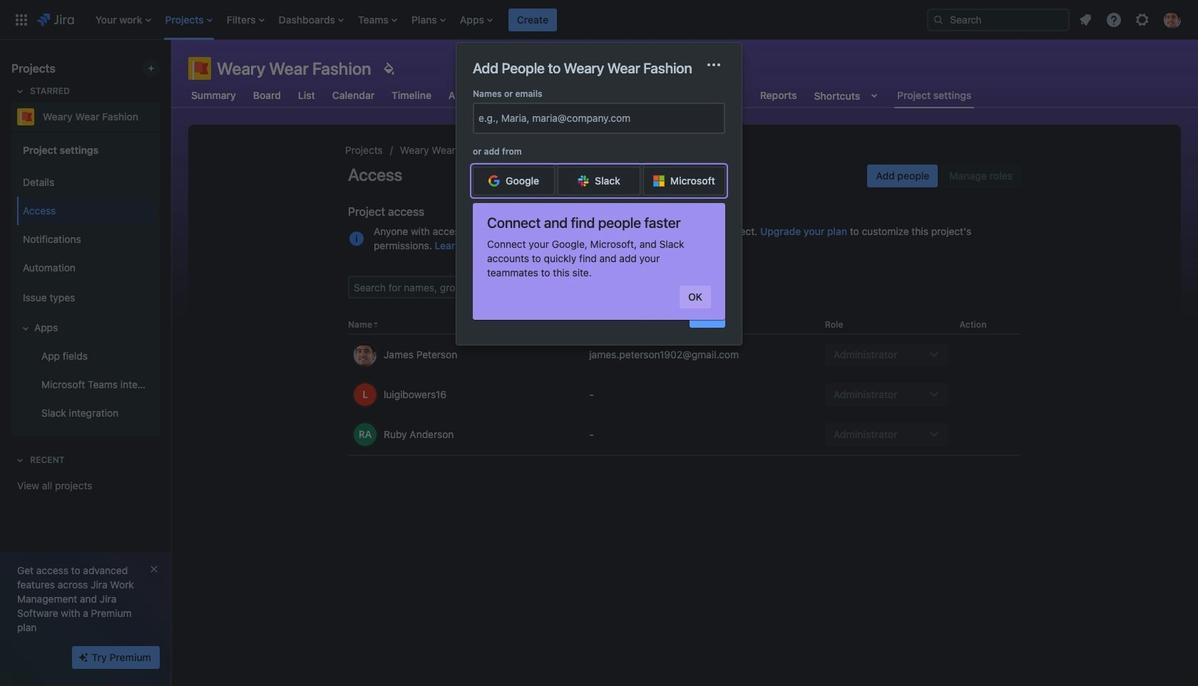 Task type: locate. For each thing, give the bounding box(es) containing it.
expand image
[[17, 320, 34, 337]]

close premium upgrade banner image
[[148, 564, 160, 576]]

banner
[[0, 0, 1198, 40]]

list item
[[91, 0, 155, 40], [161, 0, 217, 40], [222, 0, 269, 40], [274, 0, 348, 40], [354, 0, 402, 40], [407, 0, 450, 40], [456, 0, 497, 40], [509, 0, 557, 40]]

2 list item from the left
[[161, 0, 217, 40]]

None search field
[[927, 8, 1070, 31]]

search image
[[933, 14, 944, 25]]

jira image
[[37, 11, 74, 28], [37, 11, 74, 28]]

group
[[14, 131, 154, 437], [14, 164, 154, 432], [868, 165, 1021, 188]]

3 list item from the left
[[222, 0, 269, 40]]

0 horizontal spatial list
[[88, 0, 916, 40]]

Search for names, groups or email addresses text field
[[350, 277, 569, 297]]

project access image
[[348, 230, 365, 248]]

list
[[88, 0, 916, 40], [1073, 7, 1190, 32]]

1 horizontal spatial list
[[1073, 7, 1190, 32]]

primary element
[[9, 0, 916, 40]]

tab list
[[180, 83, 983, 108]]



Task type: describe. For each thing, give the bounding box(es) containing it.
Search field
[[927, 8, 1070, 31]]

6 list item from the left
[[407, 0, 450, 40]]

collapse starred projects image
[[11, 83, 29, 100]]

8 list item from the left
[[509, 0, 557, 40]]

people and their roles element
[[348, 316, 1021, 457]]

7 list item from the left
[[456, 0, 497, 40]]

collapse recent projects image
[[11, 452, 29, 469]]

1 list item from the left
[[91, 0, 155, 40]]

4 list item from the left
[[274, 0, 348, 40]]

5 list item from the left
[[354, 0, 402, 40]]



Task type: vqa. For each thing, say whether or not it's contained in the screenshot.
list
yes



